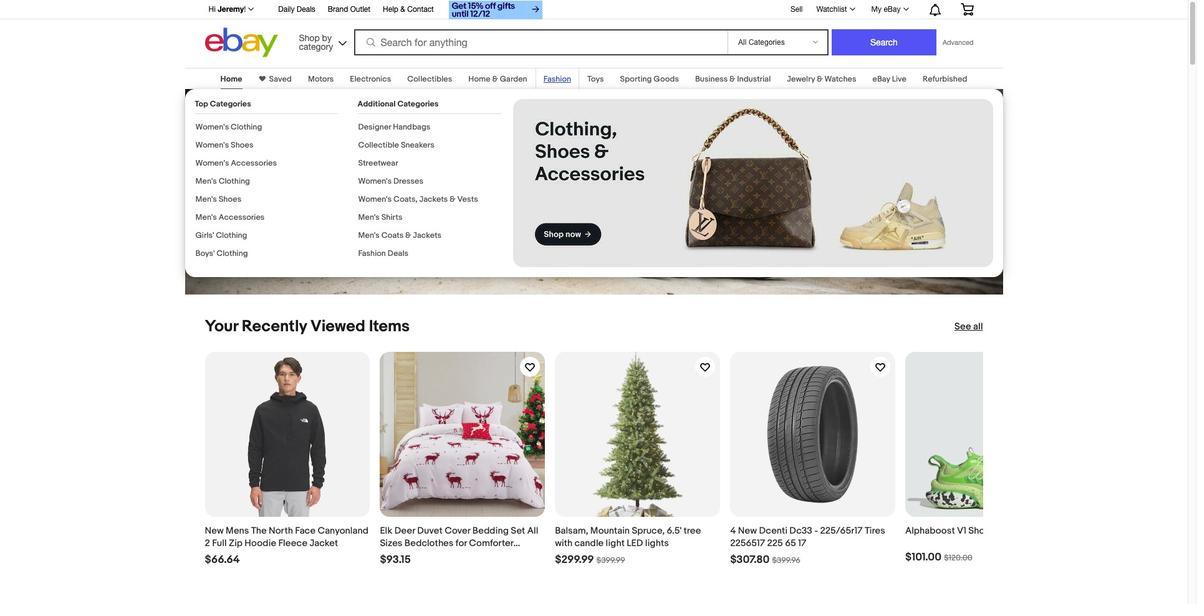 Task type: describe. For each thing, give the bounding box(es) containing it.
watchlist link
[[810, 2, 861, 17]]

2 and from the left
[[333, 163, 352, 176]]

live
[[892, 74, 907, 84]]

business & industrial
[[695, 74, 771, 84]]

additional
[[358, 99, 396, 109]]

home & garden
[[469, 74, 527, 84]]

2256517
[[730, 538, 765, 550]]

face
[[295, 526, 316, 537]]

boys' clothing
[[196, 249, 248, 259]]

toys
[[588, 74, 604, 84]]

coats
[[381, 231, 404, 241]]

my
[[872, 5, 882, 14]]

3d
[[426, 551, 438, 562]]

sporting goods
[[620, 74, 679, 84]]

the
[[251, 526, 267, 537]]

none submit inside 'shop by category' banner
[[832, 29, 937, 56]]

electronics
[[350, 74, 391, 84]]

handbags
[[393, 122, 431, 132]]

1 vertical spatial jackets
[[413, 231, 442, 241]]

& for contact
[[401, 5, 405, 14]]

shoes for men's shoes
[[219, 195, 241, 205]]

girls' clothing link
[[196, 231, 247, 241]]

sizes
[[380, 538, 403, 550]]

collectible
[[358, 140, 399, 150]]

accessories
[[205, 176, 268, 190]]

women's coats, jackets & vests
[[358, 195, 478, 205]]

outlet
[[350, 5, 370, 14]]

led
[[627, 538, 643, 550]]

top
[[195, 99, 208, 109]]

women's coats, jackets & vests link
[[358, 195, 478, 205]]

men's clothing
[[196, 176, 250, 186]]

categories for handbags
[[398, 99, 439, 109]]

viewed
[[311, 317, 365, 337]]

daily
[[278, 5, 295, 14]]

brand outlet link
[[328, 3, 370, 17]]

previous price $399.96 text field
[[772, 556, 801, 566]]

sporting goods link
[[620, 74, 679, 84]]

your
[[205, 317, 238, 337]]

men's for men's accessories
[[196, 213, 217, 223]]

jewelry & watches link
[[787, 74, 857, 84]]

women's clothing
[[196, 122, 262, 132]]

help
[[383, 5, 398, 14]]

watchlist
[[817, 5, 847, 14]]

category
[[299, 41, 333, 51]]

fashion deals link
[[358, 249, 408, 259]]

fashion for fashion deals
[[358, 249, 386, 259]]

fashion for fashion link
[[544, 74, 571, 84]]

boys' clothing link
[[196, 249, 248, 259]]

account navigation
[[202, 0, 983, 21]]

men's for men's coats & jackets
[[358, 231, 380, 241]]

watches
[[825, 74, 857, 84]]

fashion deals
[[358, 249, 408, 259]]

men's shirts
[[358, 213, 402, 223]]

deals for fashion deals
[[388, 249, 408, 259]]

lights
[[645, 538, 669, 550]]

$299.99
[[555, 554, 594, 567]]

previous price $399.99 text field
[[597, 556, 625, 566]]

shop inside shop by category
[[299, 33, 320, 43]]

clothing for men's clothing
[[219, 176, 250, 186]]

4 new dcenti dc33  - 225/65r17 tires 2256517 225 65 17 $307.80 $399.96
[[730, 526, 885, 567]]

men's shoes
[[196, 195, 241, 205]]

refurbished link
[[923, 74, 967, 84]]

clothing, shoes & accessories - shop now image
[[513, 99, 993, 268]]

jewelry & watches
[[787, 74, 857, 84]]

alphaboost v1 shoes
[[905, 526, 995, 537]]

items
[[369, 317, 410, 337]]

zip
[[229, 538, 243, 550]]

your
[[275, 128, 323, 157]]

6.5'
[[667, 526, 682, 537]]

women's for women's coats, jackets & vests
[[358, 195, 392, 205]]

clothing for boys' clothing
[[217, 249, 248, 259]]

hi jeremy !
[[209, 4, 246, 14]]

home for home
[[220, 74, 242, 84]]

accessories for women's accessories
[[231, 158, 277, 168]]

$66.64
[[205, 554, 240, 567]]

women's for women's shoes
[[196, 140, 229, 150]]

$399.96
[[772, 556, 801, 566]]

saved
[[269, 74, 292, 84]]

advanced link
[[937, 30, 980, 55]]

comforter
[[469, 538, 513, 550]]

up
[[242, 213, 255, 225]]

girls' clothing
[[196, 231, 247, 241]]

new mens the north face canyonland 2 full zip hoodie fleece jacket $66.64
[[205, 526, 368, 567]]

women's dresses
[[358, 176, 423, 186]]

advanced
[[943, 39, 974, 46]]

shoes for women's shoes
[[231, 140, 254, 150]]

0 vertical spatial jackets
[[419, 195, 448, 205]]

by
[[322, 33, 332, 43]]

candle
[[575, 538, 604, 550]]

ebay inside up to 10% off to boost your ride main content
[[873, 74, 890, 84]]

utv
[[279, 163, 301, 176]]

from
[[271, 176, 295, 190]]

streetwear
[[358, 158, 398, 168]]

see
[[955, 321, 971, 333]]

v1
[[957, 526, 967, 537]]

$93.15
[[380, 554, 411, 567]]

parts
[[303, 163, 330, 176]]

all
[[973, 321, 983, 333]]

jewelry
[[787, 74, 815, 84]]

& right coats
[[405, 231, 411, 241]]

dc33
[[790, 526, 813, 537]]

ebay live
[[873, 74, 907, 84]]

help & contact
[[383, 5, 434, 14]]

2 to from the left
[[356, 99, 378, 128]]

saved link
[[265, 74, 292, 84]]

designer
[[358, 122, 391, 132]]

see all
[[955, 321, 983, 333]]

recently
[[242, 317, 307, 337]]



Task type: locate. For each thing, give the bounding box(es) containing it.
to right up
[[241, 99, 264, 128]]

balsam,
[[555, 526, 588, 537]]

north
[[269, 526, 293, 537]]

gear
[[216, 213, 240, 225]]

business & industrial link
[[695, 74, 771, 84]]

shoes up women's accessories
[[231, 140, 254, 150]]

women's accessories link
[[196, 158, 277, 168]]

new inside new mens the north face canyonland 2 full zip hoodie fleece jacket $66.64
[[205, 526, 224, 537]]

2 new from the left
[[738, 526, 757, 537]]

$101.00 text field
[[905, 552, 942, 565]]

women's shoes
[[196, 140, 254, 150]]

deals down men's coats & jackets
[[388, 249, 408, 259]]

duvet
[[417, 526, 443, 537]]

0 horizontal spatial and
[[257, 163, 276, 176]]

& inside account navigation
[[401, 5, 405, 14]]

$66.64 text field
[[205, 554, 240, 567]]

shop up men's clothing link
[[205, 163, 232, 176]]

women's up men's shirts link
[[358, 195, 392, 205]]

mens
[[226, 526, 249, 537]]

1 horizontal spatial home
[[469, 74, 491, 84]]

ebay left live
[[873, 74, 890, 84]]

for
[[456, 538, 467, 550]]

1 to from the left
[[241, 99, 264, 128]]

boost
[[205, 128, 270, 157]]

& right jewelry
[[817, 74, 823, 84]]

&
[[401, 5, 405, 14], [492, 74, 498, 84], [730, 74, 736, 84], [817, 74, 823, 84], [450, 195, 456, 205], [405, 231, 411, 241]]

women's down streetwear
[[358, 176, 392, 186]]

atv
[[234, 163, 255, 176]]

tree
[[684, 526, 701, 537]]

shirts
[[381, 213, 402, 223]]

garden
[[500, 74, 527, 84]]

deer
[[395, 526, 415, 537]]

-
[[815, 526, 818, 537]]

vests
[[457, 195, 478, 205]]

women's for women's clothing
[[196, 122, 229, 132]]

1 vertical spatial fashion
[[358, 249, 386, 259]]

home for home & garden
[[469, 74, 491, 84]]

Search for anything text field
[[356, 31, 725, 54]]

2 vertical spatial shoes
[[969, 526, 995, 537]]

women's up women's shoes link
[[196, 122, 229, 132]]

and up sellers.
[[333, 163, 352, 176]]

men's for men's shoes
[[196, 195, 217, 205]]

get an extra 15% off image
[[449, 1, 542, 19]]

new up 2256517
[[738, 526, 757, 537]]

top categories element
[[195, 99, 338, 267]]

deals inside the additional categories element
[[388, 249, 408, 259]]

shoes down accessories
[[219, 195, 241, 205]]

help & contact link
[[383, 3, 434, 17]]

225
[[767, 538, 783, 550]]

your recently viewed items
[[205, 317, 410, 337]]

0 horizontal spatial to
[[241, 99, 264, 128]]

& for garden
[[492, 74, 498, 84]]

1 and from the left
[[257, 163, 276, 176]]

canyonland
[[318, 526, 368, 537]]

1 horizontal spatial categories
[[398, 99, 439, 109]]

balsam, mountain spruce, 6.5' tree with candle light led lights $299.99 $399.99
[[555, 526, 701, 567]]

up to 10% off to boost your ride main content
[[0, 60, 1188, 605]]

accessories for men's accessories
[[219, 213, 265, 223]]

elk deer duvet cover bedding set all sizes bedclothes for comforter christmas 3d
[[380, 526, 538, 562]]

0 vertical spatial accessories
[[231, 158, 277, 168]]

men's left shirts
[[358, 213, 380, 223]]

fashion
[[544, 74, 571, 84], [358, 249, 386, 259]]

0 horizontal spatial shop
[[205, 163, 232, 176]]

jackets right coats,
[[419, 195, 448, 205]]

0 vertical spatial shop
[[299, 33, 320, 43]]

see all link
[[955, 321, 983, 334]]

fashion down coats
[[358, 249, 386, 259]]

men's up 'girls'' at the left
[[196, 213, 217, 223]]

dresses
[[394, 176, 423, 186]]

shop by category banner
[[202, 0, 983, 60]]

women's accessories
[[196, 158, 277, 168]]

0 horizontal spatial home
[[220, 74, 242, 84]]

2 home from the left
[[469, 74, 491, 84]]

sneakers
[[401, 140, 434, 150]]

tires
[[865, 526, 885, 537]]

all
[[527, 526, 538, 537]]

shoes
[[231, 140, 254, 150], [219, 195, 241, 205], [969, 526, 995, 537]]

up
[[205, 99, 236, 128]]

categories up handbags
[[398, 99, 439, 109]]

new up full
[[205, 526, 224, 537]]

& left "vests"
[[450, 195, 456, 205]]

$307.80 text field
[[730, 554, 770, 567]]

gear up
[[216, 213, 257, 225]]

1 horizontal spatial to
[[356, 99, 378, 128]]

1 vertical spatial accessories
[[219, 213, 265, 223]]

previous price $120.00 text field
[[944, 554, 973, 564]]

65
[[785, 538, 796, 550]]

jackets right coats
[[413, 231, 442, 241]]

1 horizontal spatial deals
[[388, 249, 408, 259]]

& for watches
[[817, 74, 823, 84]]

& right help
[[401, 5, 405, 14]]

shop
[[299, 33, 320, 43], [205, 163, 232, 176]]

my ebay
[[872, 5, 901, 14]]

1 categories from the left
[[210, 99, 251, 109]]

$299.99 text field
[[555, 554, 594, 567]]

men's for men's clothing
[[196, 176, 217, 186]]

clothing down gear
[[216, 231, 247, 241]]

up to 10% off to boost your ride shop atv and utv parts and accessories from select sellers.
[[205, 99, 378, 190]]

industrial
[[737, 74, 771, 84]]

new inside 4 new dcenti dc33  - 225/65r17 tires 2256517 225 65 17 $307.80 $399.96
[[738, 526, 757, 537]]

collectible sneakers link
[[358, 140, 434, 150]]

shoes right v1
[[969, 526, 995, 537]]

home
[[220, 74, 242, 84], [469, 74, 491, 84]]

men's clothing link
[[196, 176, 250, 186]]

clothing for girls' clothing
[[216, 231, 247, 241]]

electronics link
[[350, 74, 391, 84]]

None submit
[[832, 29, 937, 56]]

deals inside daily deals link
[[297, 5, 315, 14]]

women's up women's
[[196, 140, 229, 150]]

men's shoes link
[[196, 195, 241, 205]]

deals right daily
[[297, 5, 315, 14]]

shop left the by
[[299, 33, 320, 43]]

fashion inside the additional categories element
[[358, 249, 386, 259]]

contact
[[407, 5, 434, 14]]

fashion link
[[544, 74, 571, 84]]

categories
[[210, 99, 251, 109], [398, 99, 439, 109]]

categories for clothing
[[210, 99, 251, 109]]

home up 'top categories'
[[220, 74, 242, 84]]

men's down men's clothing
[[196, 195, 217, 205]]

1 vertical spatial ebay
[[873, 74, 890, 84]]

top categories
[[195, 99, 251, 109]]

women's clothing link
[[196, 122, 262, 132]]

17
[[798, 538, 806, 550]]

full
[[212, 538, 227, 550]]

0 vertical spatial deals
[[297, 5, 315, 14]]

men's coats & jackets link
[[358, 231, 442, 241]]

1 vertical spatial shop
[[205, 163, 232, 176]]

designer handbags link
[[358, 122, 431, 132]]

and up from
[[257, 163, 276, 176]]

225/65r17
[[820, 526, 863, 537]]

spruce,
[[632, 526, 665, 537]]

0 vertical spatial ebay
[[884, 5, 901, 14]]

sell
[[791, 5, 803, 13]]

business
[[695, 74, 728, 84]]

christmas
[[380, 551, 424, 562]]

1 vertical spatial shoes
[[219, 195, 241, 205]]

men's down men's shirts on the top left
[[358, 231, 380, 241]]

motors link
[[308, 74, 334, 84]]

0 horizontal spatial fashion
[[358, 249, 386, 259]]

men's for men's shirts
[[358, 213, 380, 223]]

fashion left toys link
[[544, 74, 571, 84]]

your shopping cart image
[[960, 3, 974, 16]]

0 vertical spatial shoes
[[231, 140, 254, 150]]

& for industrial
[[730, 74, 736, 84]]

daily deals
[[278, 5, 315, 14]]

ebay right my
[[884, 5, 901, 14]]

daily deals link
[[278, 3, 315, 17]]

girls'
[[196, 231, 214, 241]]

1 horizontal spatial fashion
[[544, 74, 571, 84]]

2 categories from the left
[[398, 99, 439, 109]]

shop inside up to 10% off to boost your ride shop atv and utv parts and accessories from select sellers.
[[205, 163, 232, 176]]

ebay inside the my ebay link
[[884, 5, 901, 14]]

0 horizontal spatial categories
[[210, 99, 251, 109]]

to
[[241, 99, 264, 128], [356, 99, 378, 128]]

additional categories element
[[358, 99, 500, 267]]

$93.15 text field
[[380, 554, 411, 567]]

1 home from the left
[[220, 74, 242, 84]]

$399.99
[[597, 556, 625, 566]]

1 vertical spatial deals
[[388, 249, 408, 259]]

& right business
[[730, 74, 736, 84]]

0 vertical spatial fashion
[[544, 74, 571, 84]]

0 horizontal spatial deals
[[297, 5, 315, 14]]

1 new from the left
[[205, 526, 224, 537]]

1 horizontal spatial new
[[738, 526, 757, 537]]

clothing down girls' clothing
[[217, 249, 248, 259]]

men's down women's
[[196, 176, 217, 186]]

women's for women's dresses
[[358, 176, 392, 186]]

clothing up women's shoes link
[[231, 122, 262, 132]]

ebay live link
[[873, 74, 907, 84]]

1 horizontal spatial and
[[333, 163, 352, 176]]

boys'
[[196, 249, 215, 259]]

& left garden
[[492, 74, 498, 84]]

fleece
[[278, 538, 307, 550]]

1 horizontal spatial shop
[[299, 33, 320, 43]]

clothing down atv
[[219, 176, 250, 186]]

men's accessories link
[[196, 213, 265, 223]]

men's shirts link
[[358, 213, 402, 223]]

categories up women's clothing
[[210, 99, 251, 109]]

sell link
[[785, 5, 808, 13]]

clothing for women's clothing
[[231, 122, 262, 132]]

0 horizontal spatial new
[[205, 526, 224, 537]]

jacket
[[310, 538, 338, 550]]

elk
[[380, 526, 392, 537]]

coats,
[[394, 195, 418, 205]]

home left garden
[[469, 74, 491, 84]]

deals for daily deals
[[297, 5, 315, 14]]

collectible sneakers
[[358, 140, 434, 150]]

to right off at the top left
[[356, 99, 378, 128]]

men's
[[196, 176, 217, 186], [196, 195, 217, 205], [196, 213, 217, 223], [358, 213, 380, 223], [358, 231, 380, 241]]

ebay
[[884, 5, 901, 14], [873, 74, 890, 84]]



Task type: vqa. For each thing, say whether or not it's contained in the screenshot.
Fresh to the top
no



